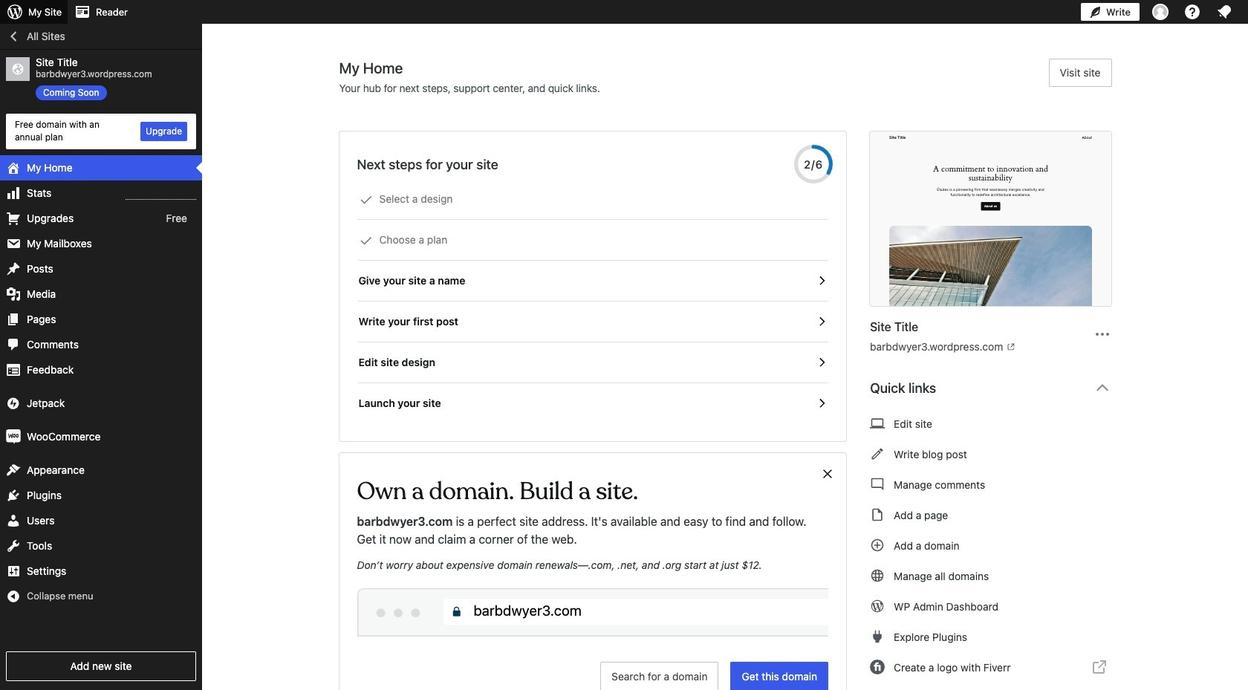 Task type: describe. For each thing, give the bounding box(es) containing it.
task complete image
[[359, 193, 373, 207]]

edit image
[[870, 445, 885, 463]]

manage your notifications image
[[1216, 3, 1234, 21]]

1 img image from the top
[[6, 396, 21, 411]]

insert_drive_file image
[[870, 506, 885, 524]]

task complete image
[[359, 234, 373, 247]]

launchpad checklist element
[[357, 179, 829, 424]]

2 task enabled image from the top
[[815, 315, 829, 328]]

1 task enabled image from the top
[[815, 274, 829, 288]]

highest hourly views 0 image
[[126, 190, 196, 200]]



Task type: locate. For each thing, give the bounding box(es) containing it.
0 vertical spatial img image
[[6, 396, 21, 411]]

progress bar
[[795, 145, 833, 184]]

help image
[[1184, 3, 1202, 21]]

task enabled image
[[815, 274, 829, 288], [815, 315, 829, 328], [815, 356, 829, 369], [815, 397, 829, 410]]

img image
[[6, 396, 21, 411], [6, 429, 21, 444]]

my profile image
[[1153, 4, 1169, 20]]

1 vertical spatial img image
[[6, 429, 21, 444]]

mode_comment image
[[870, 476, 885, 493]]

3 task enabled image from the top
[[815, 356, 829, 369]]

more options for site site title image
[[1094, 325, 1112, 343]]

2 img image from the top
[[6, 429, 21, 444]]

dismiss domain name promotion image
[[821, 465, 835, 483]]

laptop image
[[870, 415, 885, 433]]

main content
[[339, 59, 1124, 690]]

4 task enabled image from the top
[[815, 397, 829, 410]]



Task type: vqa. For each thing, say whether or not it's contained in the screenshot.
A blog theme with a bold vaporwave aesthetic. Its nostalgic atmosphere pays homage to the 80s and early 90s. image
no



